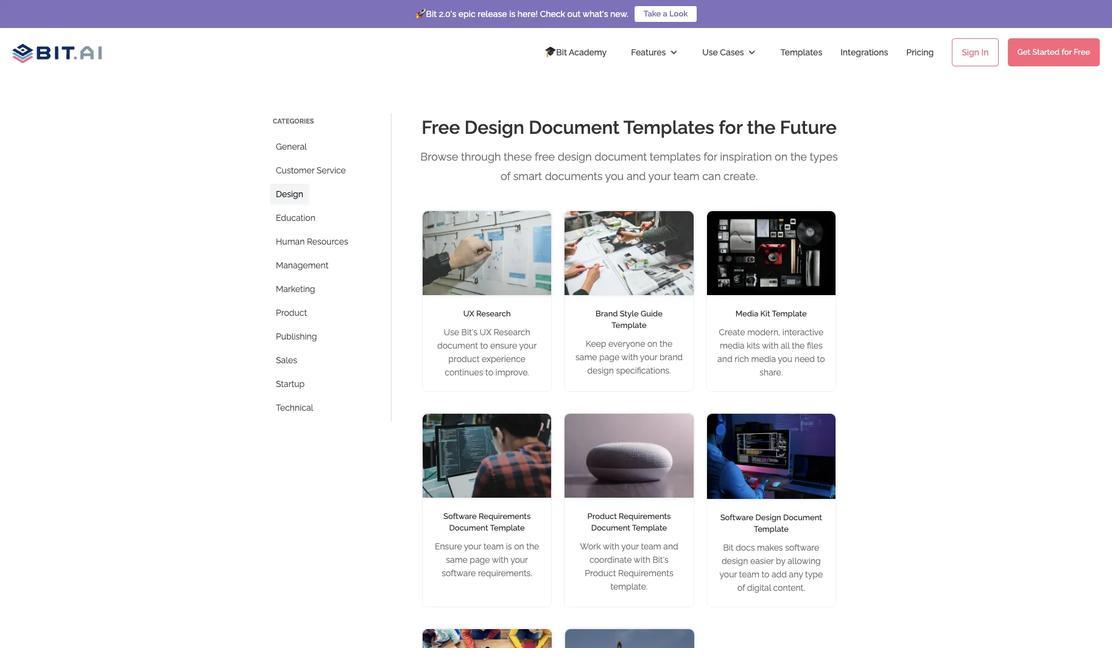 Task type: locate. For each thing, give the bounding box(es) containing it.
the right all
[[792, 341, 805, 351]]

template for ensure your team is on the same page with your software requirements.
[[490, 524, 525, 533]]

for inside navigation
[[1062, 48, 1072, 57]]

dropdown toggle image
[[670, 48, 678, 57], [748, 48, 756, 57]]

with inside create modern, interactive media kits with all the files and rich media you need to share.
[[762, 341, 779, 351]]

bit docs makes software design easier by allowing your team to add any type of digital content.
[[720, 544, 823, 594]]

🎓bit academy
[[545, 48, 607, 57]]

sales
[[276, 356, 297, 365]]

pricing link
[[894, 34, 946, 71]]

2 horizontal spatial design
[[756, 514, 781, 523]]

your inside use bit's ux research document to ensure your product experience continues to improve.
[[519, 341, 537, 351]]

document
[[595, 150, 647, 163], [437, 341, 478, 351]]

ux research template by bit.ai image
[[423, 211, 551, 295]]

and down product requirements document template on the bottom right
[[664, 542, 678, 552]]

your
[[648, 170, 671, 183], [519, 341, 537, 351], [640, 353, 658, 362], [464, 542, 481, 552], [621, 542, 639, 552], [511, 555, 528, 565], [720, 570, 737, 580]]

of left smart
[[501, 170, 511, 183]]

template inside product requirements document template
[[632, 524, 667, 533]]

of inside browse through these free design document templates for inspiration on the types of smart documents you and your team can create.
[[501, 170, 511, 183]]

publishing link
[[270, 327, 323, 347]]

free
[[535, 150, 555, 163]]

1 horizontal spatial dropdown toggle image
[[748, 48, 756, 57]]

1 vertical spatial you
[[778, 354, 793, 364]]

with up template.
[[634, 555, 650, 565]]

template for work with your team and coordinate with bit's product requirements template.
[[632, 524, 667, 533]]

on up requirements.
[[514, 542, 524, 552]]

template inside the software requirements document template
[[490, 524, 525, 533]]

need
[[795, 354, 815, 364]]

navigation
[[533, 34, 1112, 71]]

the up requirements.
[[526, 542, 539, 552]]

0 vertical spatial is
[[509, 9, 515, 19]]

on inside ensure your team is on the same page with your software requirements.
[[514, 542, 524, 552]]

to inside create modern, interactive media kits with all the files and rich media you need to share.
[[817, 354, 825, 364]]

product inside 'link'
[[276, 308, 307, 318]]

with up the coordinate
[[603, 542, 620, 552]]

product
[[276, 308, 307, 318], [588, 512, 617, 521], [585, 569, 616, 578]]

0 horizontal spatial on
[[514, 542, 524, 552]]

document up work
[[591, 524, 630, 533]]

page
[[599, 353, 620, 362], [470, 555, 490, 565]]

type
[[805, 570, 823, 580]]

1 dropdown toggle image from the left
[[670, 48, 678, 57]]

software inside bit docs makes software design easier by allowing your team to add any type of digital content.
[[785, 544, 819, 553]]

0 horizontal spatial and
[[627, 170, 646, 183]]

interactive
[[783, 328, 824, 337]]

1 horizontal spatial templates
[[781, 48, 823, 57]]

0 vertical spatial page
[[599, 353, 620, 362]]

team up digital
[[739, 570, 760, 580]]

design inside keep everyone on the same page with your brand design specifications.
[[587, 366, 614, 376]]

page inside ensure your team is on the same page with your software requirements.
[[470, 555, 490, 565]]

with down modern,
[[762, 341, 779, 351]]

0 vertical spatial bit's
[[461, 328, 478, 337]]

requirements inside the software requirements document template
[[479, 512, 531, 521]]

the
[[747, 117, 776, 138], [791, 150, 807, 163], [660, 339, 673, 349], [792, 341, 805, 351], [526, 542, 539, 552]]

design down keep
[[587, 366, 614, 376]]

coordinate
[[590, 555, 632, 565]]

with up requirements.
[[492, 555, 509, 565]]

makes
[[757, 544, 783, 553]]

work
[[580, 542, 601, 552]]

research inside use bit's ux research document to ensure your product experience continues to improve.
[[494, 328, 530, 337]]

navigation containing 🎓bit academy
[[533, 34, 1112, 71]]

media
[[720, 341, 745, 351], [751, 354, 776, 364]]

template for bit docs makes software design easier by allowing your team to add any type of digital content.
[[754, 525, 789, 534]]

2 dropdown toggle image from the left
[[748, 48, 756, 57]]

2 vertical spatial and
[[664, 542, 678, 552]]

marketing
[[276, 284, 315, 294]]

and inside work with your team and coordinate with bit's product requirements template.
[[664, 542, 678, 552]]

1 vertical spatial is
[[506, 542, 512, 552]]

document up ensure
[[449, 524, 488, 533]]

0 horizontal spatial software
[[442, 569, 476, 578]]

the up brand
[[660, 339, 673, 349]]

0 vertical spatial on
[[775, 150, 788, 163]]

use left cases
[[703, 48, 718, 57]]

design up documents
[[558, 150, 592, 163]]

1 horizontal spatial for
[[719, 117, 743, 138]]

to left add
[[762, 570, 770, 580]]

software up allowing
[[785, 544, 819, 553]]

product
[[449, 354, 480, 364]]

requirements for is
[[479, 512, 531, 521]]

1 horizontal spatial media
[[751, 354, 776, 364]]

2 vertical spatial for
[[704, 150, 717, 163]]

1 vertical spatial on
[[648, 339, 658, 349]]

1 horizontal spatial bit's
[[653, 555, 669, 565]]

on inside keep everyone on the same page with your brand design specifications.
[[648, 339, 658, 349]]

template up 'interactive'
[[772, 309, 807, 318]]

you right documents
[[605, 170, 624, 183]]

free design document templates for the future
[[422, 117, 837, 138]]

1 vertical spatial of
[[738, 584, 745, 594]]

1 vertical spatial same
[[446, 555, 468, 565]]

0 vertical spatial design
[[465, 117, 524, 138]]

content.
[[773, 584, 805, 594]]

1 vertical spatial design
[[276, 189, 303, 199]]

0 vertical spatial document
[[595, 150, 647, 163]]

use up product
[[444, 328, 459, 337]]

your inside browse through these free design document templates for inspiration on the types of smart documents you and your team can create.
[[648, 170, 671, 183]]

1 vertical spatial product
[[588, 512, 617, 521]]

software up docs
[[720, 514, 754, 523]]

1 vertical spatial ux
[[480, 328, 492, 337]]

guide
[[641, 309, 663, 318]]

with inside ensure your team is on the same page with your software requirements.
[[492, 555, 509, 565]]

0 horizontal spatial you
[[605, 170, 624, 183]]

for right started at the right top
[[1062, 48, 1072, 57]]

1 vertical spatial document
[[437, 341, 478, 351]]

of
[[501, 170, 511, 183], [738, 584, 745, 594]]

0 horizontal spatial same
[[446, 555, 468, 565]]

is up requirements.
[[506, 542, 512, 552]]

design up through
[[465, 117, 524, 138]]

software inside the software requirements document template
[[443, 512, 477, 521]]

product up work
[[588, 512, 617, 521]]

0 vertical spatial templates
[[781, 48, 823, 57]]

requirements for team
[[619, 512, 671, 521]]

customer service link
[[270, 160, 352, 181]]

banner
[[0, 0, 1112, 77]]

document inside software design document template
[[783, 514, 822, 523]]

you inside create modern, interactive media kits with all the files and rich media you need to share.
[[778, 354, 793, 364]]

1 vertical spatial page
[[470, 555, 490, 565]]

dropdown toggle image right cases
[[748, 48, 756, 57]]

product down marketing
[[276, 308, 307, 318]]

1 horizontal spatial use
[[703, 48, 718, 57]]

your inside bit docs makes software design easier by allowing your team to add any type of digital content.
[[720, 570, 737, 580]]

document down free design document templates for the future
[[595, 150, 647, 163]]

with
[[762, 341, 779, 351], [622, 353, 638, 362], [603, 542, 620, 552], [492, 555, 509, 565], [634, 555, 650, 565]]

on right everyone
[[648, 339, 658, 349]]

1 horizontal spatial software
[[785, 544, 819, 553]]

1 horizontal spatial ux
[[480, 328, 492, 337]]

0 horizontal spatial ux
[[463, 309, 474, 318]]

product inside product requirements document template
[[588, 512, 617, 521]]

the left types
[[791, 150, 807, 163]]

share.
[[760, 368, 783, 378]]

0 horizontal spatial page
[[470, 555, 490, 565]]

0 vertical spatial for
[[1062, 48, 1072, 57]]

list
[[270, 113, 392, 422]]

started
[[1033, 48, 1060, 57]]

team down the software requirements document template
[[484, 542, 504, 552]]

research
[[476, 309, 511, 318], [494, 328, 530, 337]]

is left here!
[[509, 9, 515, 19]]

team inside browse through these free design document templates for inspiration on the types of smart documents you and your team can create.
[[674, 170, 700, 183]]

media kit template
[[736, 309, 807, 318]]

same
[[576, 353, 597, 362], [446, 555, 468, 565]]

team inside ensure your team is on the same page with your software requirements.
[[484, 542, 504, 552]]

you inside browse through these free design document templates for inspiration on the types of smart documents you and your team can create.
[[605, 170, 624, 183]]

education link
[[270, 208, 322, 228]]

document inside the software requirements document template
[[449, 524, 488, 533]]

files
[[807, 341, 823, 351]]

document inside product requirements document template
[[591, 524, 630, 533]]

all
[[781, 341, 790, 351]]

document up free at the left of page
[[529, 117, 620, 138]]

2 horizontal spatial on
[[775, 150, 788, 163]]

1 vertical spatial use
[[444, 328, 459, 337]]

template up the "makes"
[[754, 525, 789, 534]]

human
[[276, 237, 305, 247]]

ux down ux research
[[480, 328, 492, 337]]

ensure
[[490, 341, 517, 351]]

1 vertical spatial and
[[718, 354, 733, 364]]

1 horizontal spatial you
[[778, 354, 793, 364]]

1 vertical spatial free
[[422, 117, 460, 138]]

use inside use bit's ux research document to ensure your product experience continues to improve.
[[444, 328, 459, 337]]

kits
[[747, 341, 760, 351]]

to inside bit docs makes software design easier by allowing your team to add any type of digital content.
[[762, 570, 770, 580]]

page inside keep everyone on the same page with your brand design specifications.
[[599, 353, 620, 362]]

1 horizontal spatial page
[[599, 353, 620, 362]]

to down files
[[817, 354, 825, 364]]

software inside software design document template
[[720, 514, 754, 523]]

1 horizontal spatial on
[[648, 339, 658, 349]]

smart
[[513, 170, 542, 183]]

document inside use bit's ux research document to ensure your product experience continues to improve.
[[437, 341, 478, 351]]

design
[[558, 150, 592, 163], [587, 366, 614, 376], [722, 557, 748, 567]]

team inside work with your team and coordinate with bit's product requirements template.
[[641, 542, 661, 552]]

requirements up template.
[[618, 569, 674, 578]]

2 vertical spatial product
[[585, 569, 616, 578]]

of left digital
[[738, 584, 745, 594]]

service
[[317, 166, 346, 175]]

1 horizontal spatial free
[[1074, 48, 1090, 57]]

2 vertical spatial on
[[514, 542, 524, 552]]

a
[[663, 9, 668, 18]]

these
[[504, 150, 532, 163]]

free right started at the right top
[[1074, 48, 1090, 57]]

same inside keep everyone on the same page with your brand design specifications.
[[576, 353, 597, 362]]

on
[[775, 150, 788, 163], [648, 339, 658, 349], [514, 542, 524, 552]]

human resources
[[276, 237, 348, 247]]

2 vertical spatial design
[[756, 514, 781, 523]]

pricing
[[907, 48, 934, 57]]

documents
[[545, 170, 603, 183]]

bit's
[[461, 328, 478, 337], [653, 555, 669, 565]]

team
[[674, 170, 700, 183], [484, 542, 504, 552], [641, 542, 661, 552], [739, 570, 760, 580]]

design inside browse through these free design document templates for inspiration on the types of smart documents you and your team can create.
[[558, 150, 592, 163]]

look
[[670, 9, 688, 18]]

team down product requirements document template on the bottom right
[[641, 542, 661, 552]]

template inside software design document template
[[754, 525, 789, 534]]

document up allowing
[[783, 514, 822, 523]]

same down ensure
[[446, 555, 468, 565]]

0 horizontal spatial for
[[704, 150, 717, 163]]

design up the "makes"
[[756, 514, 781, 523]]

document for software design document template
[[783, 514, 822, 523]]

requirements inside product requirements document template
[[619, 512, 671, 521]]

2 horizontal spatial for
[[1062, 48, 1072, 57]]

0 horizontal spatial design
[[276, 189, 303, 199]]

out
[[568, 9, 581, 19]]

1 vertical spatial design
[[587, 366, 614, 376]]

you
[[605, 170, 624, 183], [778, 354, 793, 364]]

software requirements document template
[[443, 512, 531, 533]]

design down bit
[[722, 557, 748, 567]]

requirements inside work with your team and coordinate with bit's product requirements template.
[[618, 569, 674, 578]]

0 horizontal spatial software
[[443, 512, 477, 521]]

1 horizontal spatial software
[[720, 514, 754, 523]]

1 vertical spatial research
[[494, 328, 530, 337]]

1 vertical spatial bit's
[[653, 555, 669, 565]]

use inside popup button
[[703, 48, 718, 57]]

2 vertical spatial design
[[722, 557, 748, 567]]

1 horizontal spatial and
[[664, 542, 678, 552]]

0 horizontal spatial dropdown toggle image
[[670, 48, 678, 57]]

0 horizontal spatial use
[[444, 328, 459, 337]]

page down keep
[[599, 353, 620, 362]]

and left the rich
[[718, 354, 733, 364]]

0 horizontal spatial media
[[720, 341, 745, 351]]

cases
[[720, 48, 744, 57]]

media kit template bit.ai image
[[707, 211, 836, 295]]

1 horizontal spatial design
[[465, 117, 524, 138]]

free up browse
[[422, 117, 460, 138]]

0 vertical spatial software
[[785, 544, 819, 553]]

take
[[644, 9, 661, 18]]

1 vertical spatial software
[[442, 569, 476, 578]]

for up inspiration
[[719, 117, 743, 138]]

media up share.
[[751, 354, 776, 364]]

bit logo image
[[12, 40, 102, 64]]

1 horizontal spatial document
[[595, 150, 647, 163]]

marketing link
[[270, 279, 321, 300]]

0 vertical spatial of
[[501, 170, 511, 183]]

is inside banner
[[509, 9, 515, 19]]

release
[[478, 9, 507, 19]]

page up requirements.
[[470, 555, 490, 565]]

for up can at top
[[704, 150, 717, 163]]

media down create
[[720, 341, 745, 351]]

0 vertical spatial same
[[576, 353, 597, 362]]

check
[[540, 9, 565, 19]]

software up ensure
[[443, 512, 477, 521]]

1 horizontal spatial same
[[576, 353, 597, 362]]

dropdown toggle image inside 'use cases' popup button
[[748, 48, 756, 57]]

document up product
[[437, 341, 478, 351]]

template up ensure your team is on the same page with your software requirements.
[[490, 524, 525, 533]]

1 vertical spatial templates
[[624, 117, 714, 138]]

software down ensure
[[442, 569, 476, 578]]

management link
[[270, 255, 335, 276]]

design down customer
[[276, 189, 303, 199]]

the inside ensure your team is on the same page with your software requirements.
[[526, 542, 539, 552]]

to
[[480, 341, 488, 351], [817, 354, 825, 364], [486, 368, 493, 378], [762, 570, 770, 580]]

0 horizontal spatial document
[[437, 341, 478, 351]]

your inside keep everyone on the same page with your brand design specifications.
[[640, 353, 658, 362]]

dropdown toggle image right features
[[670, 48, 678, 57]]

bit's down ux research
[[461, 328, 478, 337]]

template down "style"
[[612, 321, 647, 330]]

0 vertical spatial design
[[558, 150, 592, 163]]

same down keep
[[576, 353, 597, 362]]

requirements up ensure your team is on the same page with your software requirements.
[[479, 512, 531, 521]]

1 horizontal spatial of
[[738, 584, 745, 594]]

brand style guide template
[[596, 309, 663, 330]]

and
[[627, 170, 646, 183], [718, 354, 733, 364], [664, 542, 678, 552]]

0 horizontal spatial of
[[501, 170, 511, 183]]

0 vertical spatial free
[[1074, 48, 1090, 57]]

0 vertical spatial use
[[703, 48, 718, 57]]

software for ensure
[[443, 512, 477, 521]]

requirements up work with your team and coordinate with bit's product requirements template.
[[619, 512, 671, 521]]

0 vertical spatial product
[[276, 308, 307, 318]]

team down templates on the right of the page
[[674, 170, 700, 183]]

design link
[[270, 184, 309, 205]]

design inside software design document template
[[756, 514, 781, 523]]

create.
[[724, 170, 758, 183]]

with down everyone
[[622, 353, 638, 362]]

on right inspiration
[[775, 150, 788, 163]]

and down free design document templates for the future
[[627, 170, 646, 183]]

software for bit
[[720, 514, 754, 523]]

0 vertical spatial and
[[627, 170, 646, 183]]

0 vertical spatial ux
[[463, 309, 474, 318]]

dropdown toggle image inside features dropdown button
[[670, 48, 678, 57]]

work with your team and coordinate with bit's product requirements template.
[[580, 542, 678, 592]]

design inside bit docs makes software design easier by allowing your team to add any type of digital content.
[[722, 557, 748, 567]]

template up work with your team and coordinate with bit's product requirements template.
[[632, 524, 667, 533]]

bit's down product requirements document template on the bottom right
[[653, 555, 669, 565]]

2 horizontal spatial and
[[718, 354, 733, 364]]

add
[[772, 570, 787, 580]]

0 horizontal spatial bit's
[[461, 328, 478, 337]]

startup
[[276, 380, 305, 389]]

design for software
[[756, 514, 781, 523]]

technical
[[276, 403, 313, 413]]

you down all
[[778, 354, 793, 364]]

0 vertical spatial you
[[605, 170, 624, 183]]

product down the coordinate
[[585, 569, 616, 578]]

ux up use bit's ux research document to ensure your product experience continues to improve.
[[463, 309, 474, 318]]

1 vertical spatial for
[[719, 117, 743, 138]]



Task type: describe. For each thing, give the bounding box(es) containing it.
academy
[[569, 48, 607, 57]]

experience
[[482, 354, 526, 364]]

document inside browse through these free design document templates for inspiration on the types of smart documents you and your team can create.
[[595, 150, 647, 163]]

and inside create modern, interactive media kits with all the files and rich media you need to share.
[[718, 354, 733, 364]]

product requirements documenttemplate by bit.ai image
[[565, 414, 694, 498]]

product for product requirements document template
[[588, 512, 617, 521]]

ensure your team is on the same page with your software requirements.
[[435, 542, 539, 578]]

ux inside use bit's ux research document to ensure your product experience continues to improve.
[[480, 328, 492, 337]]

bit's inside use bit's ux research document to ensure your product experience continues to improve.
[[461, 328, 478, 337]]

🎓bit academy link
[[533, 34, 619, 71]]

use cases button
[[690, 34, 769, 71]]

by
[[776, 557, 786, 567]]

sign in link
[[952, 38, 999, 66]]

create
[[719, 328, 745, 337]]

navigation inside banner
[[533, 34, 1112, 71]]

continues
[[445, 368, 483, 378]]

use for cases
[[703, 48, 718, 57]]

get
[[1018, 48, 1031, 57]]

the up inspiration
[[747, 117, 776, 138]]

0 horizontal spatial templates
[[624, 117, 714, 138]]

template inside brand style guide template
[[612, 321, 647, 330]]

browse through these free design document templates for inspiration on the types of smart documents you and your team can create.
[[420, 150, 838, 183]]

design for software
[[722, 557, 748, 567]]

resources
[[307, 237, 348, 247]]

through
[[461, 150, 501, 163]]

can
[[702, 170, 721, 183]]

sign in
[[962, 48, 989, 57]]

modern,
[[747, 328, 781, 337]]

browse
[[420, 150, 458, 163]]

keep
[[586, 339, 606, 349]]

bit
[[723, 544, 734, 553]]

list containing general
[[270, 113, 392, 422]]

everyone
[[609, 339, 645, 349]]

design for free
[[465, 117, 524, 138]]

templates inside templates link
[[781, 48, 823, 57]]

🚀bit 2.0's epic release is here! check out what's new.
[[415, 9, 628, 19]]

take a look
[[644, 9, 688, 18]]

templates link
[[769, 34, 835, 71]]

docs
[[736, 544, 755, 553]]

templates
[[650, 150, 701, 163]]

is inside ensure your team is on the same page with your software requirements.
[[506, 542, 512, 552]]

integrations
[[841, 48, 888, 57]]

sales link
[[270, 350, 303, 371]]

product for product
[[276, 308, 307, 318]]

2.0's
[[439, 9, 456, 19]]

🎓bit
[[545, 48, 567, 57]]

easier
[[750, 557, 774, 567]]

create modern, interactive media kits with all the files and rich media you need to share.
[[718, 328, 825, 378]]

what's
[[583, 9, 608, 19]]

in
[[982, 48, 989, 57]]

to left ensure
[[480, 341, 488, 351]]

style
[[620, 309, 639, 318]]

requirements.
[[478, 569, 532, 578]]

to down the experience on the bottom left
[[486, 368, 493, 378]]

of inside bit docs makes software design easier by allowing your team to add any type of digital content.
[[738, 584, 745, 594]]

product inside work with your team and coordinate with bit's product requirements template.
[[585, 569, 616, 578]]

media
[[736, 309, 759, 318]]

same inside ensure your team is on the same page with your software requirements.
[[446, 555, 468, 565]]

digital
[[747, 584, 771, 594]]

brand
[[660, 353, 683, 362]]

dropdown toggle image for features
[[670, 48, 678, 57]]

new.
[[610, 9, 628, 19]]

keep everyone on the same page with your brand design specifications.
[[576, 339, 683, 376]]

use bit's ux research document to ensure your product experience continues to improve.
[[437, 328, 537, 378]]

improve.
[[496, 368, 529, 378]]

rich
[[735, 354, 749, 364]]

specifications.
[[616, 366, 671, 376]]

software inside ensure your team is on the same page with your software requirements.
[[442, 569, 476, 578]]

features
[[631, 48, 666, 57]]

document for free design document templates for the future
[[529, 117, 620, 138]]

bit's inside work with your team and coordinate with bit's product requirements template.
[[653, 555, 669, 565]]

kit
[[761, 309, 770, 318]]

general
[[276, 142, 307, 152]]

ux research
[[463, 309, 511, 318]]

software requirements document template by bit.ai image
[[423, 414, 551, 498]]

education
[[276, 213, 315, 223]]

future
[[780, 117, 837, 138]]

software design document template
[[720, 514, 822, 534]]

here!
[[518, 9, 538, 19]]

and inside browse through these free design document templates for inspiration on the types of smart documents you and your team can create.
[[627, 170, 646, 183]]

management
[[276, 261, 329, 270]]

brand style guide template by bit.ai image
[[565, 211, 694, 295]]

any
[[789, 570, 803, 580]]

document for software requirements document template
[[449, 524, 488, 533]]

banner containing 🚀bit 2.0's epic release is here! check out what's new.
[[0, 0, 1112, 77]]

publishing
[[276, 332, 317, 342]]

with inside keep everyone on the same page with your brand design specifications.
[[622, 353, 638, 362]]

get started for free
[[1018, 48, 1090, 57]]

0 horizontal spatial free
[[422, 117, 460, 138]]

for inside browse through these free design document templates for inspiration on the types of smart documents you and your team can create.
[[704, 150, 717, 163]]

features button
[[619, 34, 690, 71]]

the inside create modern, interactive media kits with all the files and rich media you need to share.
[[792, 341, 805, 351]]

document for product requirements document template
[[591, 524, 630, 533]]

0 vertical spatial research
[[476, 309, 511, 318]]

free inside banner
[[1074, 48, 1090, 57]]

categories
[[273, 118, 314, 125]]

sign
[[962, 48, 980, 57]]

design inside 'link'
[[276, 189, 303, 199]]

get started for free link
[[1008, 38, 1100, 66]]

the inside browse through these free design document templates for inspiration on the types of smart documents you and your team can create.
[[791, 150, 807, 163]]

team inside bit docs makes software design easier by allowing your team to add any type of digital content.
[[739, 570, 760, 580]]

technical link
[[270, 398, 319, 418]]

use for bit's
[[444, 328, 459, 337]]

software design document template by bit.ai image
[[707, 414, 836, 500]]

on inside browse through these free design document templates for inspiration on the types of smart documents you and your team can create.
[[775, 150, 788, 163]]

inspiration
[[720, 150, 772, 163]]

the inside keep everyone on the same page with your brand design specifications.
[[660, 339, 673, 349]]

1 vertical spatial media
[[751, 354, 776, 364]]

template.
[[611, 582, 648, 592]]

ensure
[[435, 542, 462, 552]]

dropdown toggle image for use cases
[[748, 48, 756, 57]]

0 vertical spatial media
[[720, 341, 745, 351]]

human resources link
[[270, 231, 354, 252]]

your inside work with your team and coordinate with bit's product requirements template.
[[621, 542, 639, 552]]

integrations link
[[835, 34, 894, 71]]

types
[[810, 150, 838, 163]]

design for free
[[558, 150, 592, 163]]

epic
[[459, 9, 476, 19]]



Task type: vqa. For each thing, say whether or not it's contained in the screenshot.
Brand Style Guide Template By Bit.Ai IMAGE
yes



